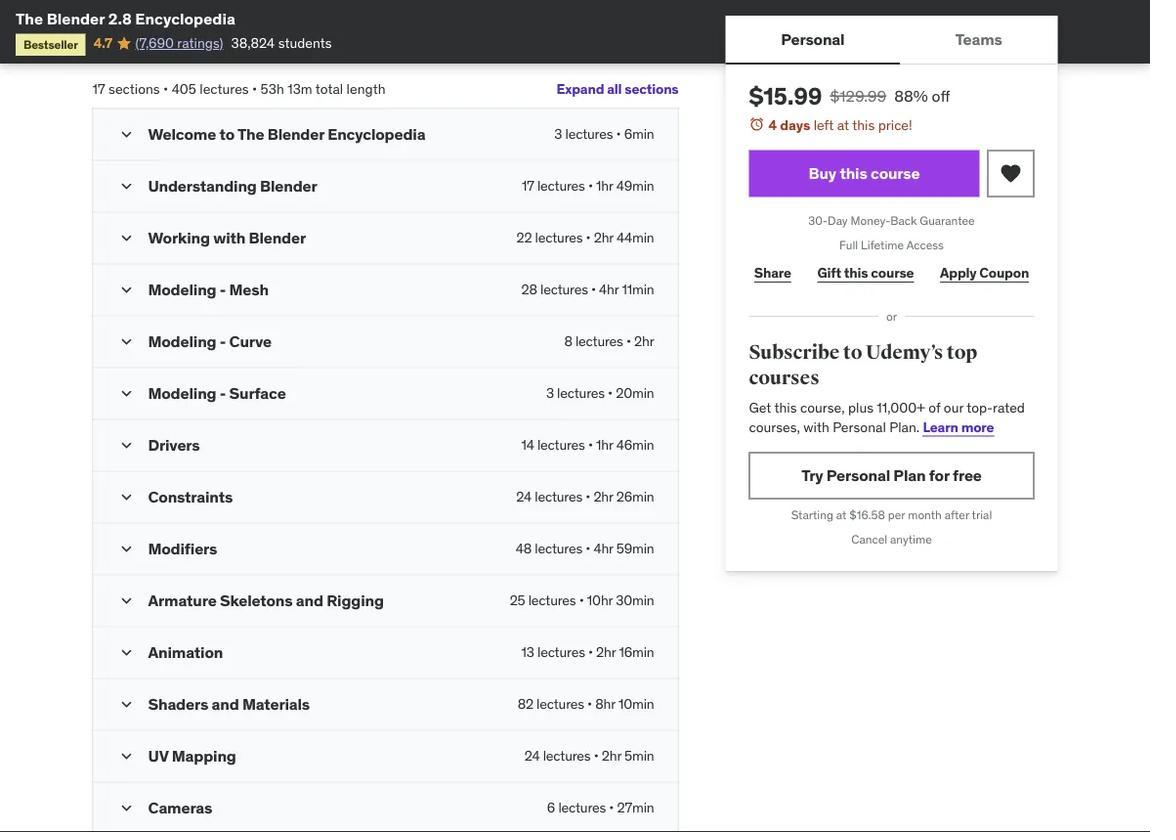 Task type: vqa. For each thing, say whether or not it's contained in the screenshot.
rightmost the automation
no



Task type: locate. For each thing, give the bounding box(es) containing it.
course for buy this course
[[871, 163, 921, 183]]

0 vertical spatial 4hr
[[600, 281, 619, 298]]

0 horizontal spatial and
[[212, 694, 239, 714]]

17 for 17 sections • 405 lectures • 53h 13m total length
[[92, 80, 105, 97]]

this inside 'button'
[[840, 163, 868, 183]]

4 small image from the top
[[117, 436, 136, 455]]

- for curve
[[220, 331, 226, 351]]

small image for modeling - curve
[[117, 332, 136, 352]]

small image left modeling - mesh
[[117, 280, 136, 300]]

5min
[[625, 747, 655, 765]]

encyclopedia up "(7,690 ratings)"
[[135, 8, 236, 28]]

after
[[945, 507, 970, 523]]

5 small image from the top
[[117, 695, 136, 715]]

with inside get this course, plus 11,000+ of our top-rated courses, with personal plan.
[[804, 418, 830, 436]]

3 - from the top
[[220, 383, 226, 403]]

4hr left 59min
[[594, 540, 614, 558]]

modeling - mesh
[[148, 279, 269, 299]]

coupon
[[980, 264, 1030, 281]]

17 up 22
[[522, 177, 535, 195]]

lectures right 405
[[200, 80, 249, 97]]

1 horizontal spatial 17
[[522, 177, 535, 195]]

students
[[278, 34, 332, 52]]

personal
[[782, 29, 845, 49], [833, 418, 887, 436], [827, 465, 891, 485]]

1 vertical spatial 3
[[547, 384, 554, 402]]

lectures for animation
[[538, 644, 585, 661]]

lectures right 48
[[535, 540, 583, 558]]

1 vertical spatial and
[[212, 694, 239, 714]]

modeling down working
[[148, 279, 217, 299]]

• for cameras
[[610, 799, 614, 817]]

1 horizontal spatial with
[[804, 418, 830, 436]]

small image for working with blender
[[117, 229, 136, 248]]

24 down the 82
[[525, 747, 540, 765]]

personal inside "link"
[[827, 465, 891, 485]]

14 lectures • 1hr 46min
[[522, 436, 655, 454]]

2hr for -
[[635, 333, 655, 350]]

lectures right 6
[[559, 799, 606, 817]]

3 up 14 lectures • 1hr 46min
[[547, 384, 554, 402]]

1 vertical spatial modeling
[[148, 331, 217, 351]]

lectures up 22 lectures • 2hr 44min
[[538, 177, 585, 195]]

this up courses,
[[775, 399, 797, 416]]

lectures for understanding blender
[[538, 177, 585, 195]]

lectures for armature skeletons and rigging
[[529, 592, 576, 609]]

personal down plus
[[833, 418, 887, 436]]

14
[[522, 436, 535, 454]]

and right shaders
[[212, 694, 239, 714]]

0 vertical spatial encyclopedia
[[135, 8, 236, 28]]

lectures up the 48 lectures • 4hr 59min
[[535, 488, 583, 506]]

encyclopedia
[[135, 8, 236, 28], [328, 124, 426, 144]]

2 1hr from the top
[[597, 436, 614, 454]]

small image left working
[[117, 229, 136, 248]]

1 vertical spatial 4hr
[[594, 540, 614, 558]]

to left udemy's
[[844, 341, 863, 365]]

lectures for drivers
[[538, 436, 585, 454]]

4
[[769, 116, 777, 133]]

1 vertical spatial course
[[872, 264, 915, 281]]

modeling down modeling - mesh
[[148, 331, 217, 351]]

at
[[838, 116, 850, 133], [837, 507, 847, 523]]

with right working
[[213, 228, 246, 248]]

month
[[909, 507, 942, 523]]

buy this course
[[809, 163, 921, 183]]

surface
[[229, 383, 286, 403]]

• left 20min
[[608, 384, 613, 402]]

small image for welcome to the blender encyclopedia
[[117, 125, 136, 144]]

24 up 48
[[517, 488, 532, 506]]

small image left modeling - curve
[[117, 332, 136, 352]]

to for the
[[220, 124, 235, 144]]

0 vertical spatial 17
[[92, 80, 105, 97]]

with down 'course,'
[[804, 418, 830, 436]]

• left "5min"
[[594, 747, 599, 765]]

2hr left 16min
[[597, 644, 616, 661]]

lectures right the 14
[[538, 436, 585, 454]]

• for welcome to the blender encyclopedia
[[617, 125, 621, 143]]

1hr for understanding blender
[[597, 177, 614, 195]]

0 vertical spatial and
[[296, 590, 323, 610]]

3 small image from the top
[[117, 384, 136, 404]]

7 small image from the top
[[117, 591, 136, 611]]

• left 46min on the right bottom of page
[[589, 436, 593, 454]]

0 vertical spatial course
[[871, 163, 921, 183]]

1hr left 49min
[[597, 177, 614, 195]]

modeling for modeling - curve
[[148, 331, 217, 351]]

small image
[[117, 229, 136, 248], [117, 280, 136, 300], [117, 384, 136, 404], [117, 643, 136, 663], [117, 695, 136, 715]]

17 down 4.7
[[92, 80, 105, 97]]

• left 16min
[[589, 644, 593, 661]]

1 sections from the left
[[625, 80, 679, 97]]

2hr left 44min
[[594, 229, 614, 247]]

1 vertical spatial to
[[844, 341, 863, 365]]

small image for constraints
[[117, 488, 136, 507]]

- left mesh
[[220, 279, 226, 299]]

4hr for modeling - mesh
[[600, 281, 619, 298]]

lectures up 6
[[543, 747, 591, 765]]

this right buy
[[840, 163, 868, 183]]

1 horizontal spatial encyclopedia
[[328, 124, 426, 144]]

0 horizontal spatial encyclopedia
[[135, 8, 236, 28]]

top
[[947, 341, 978, 365]]

0 horizontal spatial 3
[[547, 384, 554, 402]]

personal up "$15.99"
[[782, 29, 845, 49]]

38,824
[[231, 34, 275, 52]]

4hr
[[600, 281, 619, 298], [594, 540, 614, 558]]

1 vertical spatial -
[[220, 331, 226, 351]]

8 small image from the top
[[117, 747, 136, 766]]

gift this course
[[818, 264, 915, 281]]

• for constraints
[[586, 488, 591, 506]]

small image for uv mapping
[[117, 747, 136, 766]]

lectures for uv mapping
[[543, 747, 591, 765]]

48 lectures • 4hr 59min
[[516, 540, 655, 558]]

learn
[[924, 418, 959, 436]]

course up back
[[871, 163, 921, 183]]

2 vertical spatial -
[[220, 383, 226, 403]]

59min
[[617, 540, 655, 558]]

lectures right the 82
[[537, 695, 585, 713]]

personal up "$16.58"
[[827, 465, 891, 485]]

0 horizontal spatial to
[[220, 124, 235, 144]]

2 vertical spatial personal
[[827, 465, 891, 485]]

2 vertical spatial modeling
[[148, 383, 217, 403]]

6min
[[624, 125, 655, 143]]

full
[[840, 238, 859, 253]]

learn more link
[[924, 418, 995, 436]]

the up the bestseller
[[16, 8, 43, 28]]

22 lectures • 2hr 44min
[[517, 229, 655, 247]]

1 vertical spatial at
[[837, 507, 847, 523]]

3 down expand
[[555, 125, 563, 143]]

price!
[[879, 116, 913, 133]]

cameras
[[148, 798, 212, 818]]

27min
[[618, 799, 655, 817]]

1 vertical spatial encyclopedia
[[328, 124, 426, 144]]

3 modeling from the top
[[148, 383, 217, 403]]

small image left constraints
[[117, 488, 136, 507]]

anytime
[[891, 532, 933, 547]]

0 vertical spatial -
[[220, 279, 226, 299]]

shaders
[[148, 694, 208, 714]]

lectures
[[200, 80, 249, 97], [566, 125, 613, 143], [538, 177, 585, 195], [535, 229, 583, 247], [541, 281, 588, 298], [576, 333, 624, 350], [557, 384, 605, 402], [538, 436, 585, 454], [535, 488, 583, 506], [535, 540, 583, 558], [529, 592, 576, 609], [538, 644, 585, 661], [537, 695, 585, 713], [543, 747, 591, 765], [559, 799, 606, 817]]

• left 26min
[[586, 488, 591, 506]]

sections
[[625, 80, 679, 97], [109, 80, 160, 97]]

0 vertical spatial at
[[838, 116, 850, 133]]

1 vertical spatial 1hr
[[597, 436, 614, 454]]

get this course, plus 11,000+ of our top-rated courses, with personal plan.
[[750, 399, 1026, 436]]

0 vertical spatial 24
[[517, 488, 532, 506]]

at left "$16.58"
[[837, 507, 847, 523]]

0 vertical spatial modeling
[[148, 279, 217, 299]]

guarantee
[[920, 213, 976, 228]]

• left 6min
[[617, 125, 621, 143]]

lectures right 13
[[538, 644, 585, 661]]

4hr left 11min
[[600, 281, 619, 298]]

11,000+
[[877, 399, 926, 416]]

• for drivers
[[589, 436, 593, 454]]

1 horizontal spatial to
[[844, 341, 863, 365]]

4.7
[[94, 34, 113, 52]]

2 small image from the top
[[117, 280, 136, 300]]

20min
[[616, 384, 655, 402]]

24 lectures • 2hr 5min
[[525, 747, 655, 765]]

1hr
[[597, 177, 614, 195], [597, 436, 614, 454]]

lectures up 14 lectures • 1hr 46min
[[557, 384, 605, 402]]

off
[[932, 86, 951, 106]]

course inside 'button'
[[871, 163, 921, 183]]

1 horizontal spatial sections
[[625, 80, 679, 97]]

starting
[[792, 507, 834, 523]]

3 lectures • 20min
[[547, 384, 655, 402]]

• left 8hr
[[588, 695, 593, 713]]

share button
[[750, 253, 797, 293]]

• for modeling - mesh
[[592, 281, 596, 298]]

lectures right 22
[[535, 229, 583, 247]]

this right gift at top
[[845, 264, 869, 281]]

1 - from the top
[[220, 279, 226, 299]]

0 vertical spatial to
[[220, 124, 235, 144]]

16min
[[619, 644, 655, 661]]

2 - from the top
[[220, 331, 226, 351]]

• left 59min
[[586, 540, 591, 558]]

small image for animation
[[117, 643, 136, 663]]

working with blender
[[148, 228, 306, 248]]

• for modifiers
[[586, 540, 591, 558]]

lectures for working with blender
[[535, 229, 583, 247]]

2 modeling from the top
[[148, 331, 217, 351]]

24
[[517, 488, 532, 506], [525, 747, 540, 765]]

uv
[[148, 746, 169, 766]]

armature skeletons and rigging
[[148, 590, 384, 610]]

small image left modifiers
[[117, 539, 136, 559]]

• up 20min
[[627, 333, 632, 350]]

total
[[316, 80, 343, 97]]

small image left the cameras
[[117, 799, 136, 818]]

1 1hr from the top
[[597, 177, 614, 195]]

small image for drivers
[[117, 436, 136, 455]]

• for armature skeletons and rigging
[[580, 592, 584, 609]]

0 vertical spatial 1hr
[[597, 177, 614, 195]]

small image left shaders
[[117, 695, 136, 715]]

courses
[[750, 366, 820, 390]]

2 small image from the top
[[117, 177, 136, 196]]

the
[[16, 8, 43, 28], [238, 124, 264, 144]]

and left rigging
[[296, 590, 323, 610]]

• left 27min
[[610, 799, 614, 817]]

and
[[296, 590, 323, 610], [212, 694, 239, 714]]

28
[[522, 281, 538, 298]]

- left the surface
[[220, 383, 226, 403]]

rigging
[[327, 590, 384, 610]]

to inside subscribe to udemy's top courses
[[844, 341, 863, 365]]

small image left drivers
[[117, 436, 136, 455]]

curve
[[229, 331, 272, 351]]

• left 10hr
[[580, 592, 584, 609]]

encyclopedia down the length
[[328, 124, 426, 144]]

this for get
[[775, 399, 797, 416]]

0 vertical spatial personal
[[782, 29, 845, 49]]

88%
[[895, 86, 929, 106]]

0 horizontal spatial 17
[[92, 80, 105, 97]]

small image
[[117, 125, 136, 144], [117, 177, 136, 196], [117, 332, 136, 352], [117, 436, 136, 455], [117, 488, 136, 507], [117, 539, 136, 559], [117, 591, 136, 611], [117, 747, 136, 766], [117, 799, 136, 818]]

lectures for cameras
[[559, 799, 606, 817]]

• for modeling - curve
[[627, 333, 632, 350]]

- left curve
[[220, 331, 226, 351]]

at right left
[[838, 116, 850, 133]]

53h 13m
[[261, 80, 313, 97]]

lectures for modeling - surface
[[557, 384, 605, 402]]

modeling
[[148, 279, 217, 299], [148, 331, 217, 351], [148, 383, 217, 403]]

1 vertical spatial 24
[[525, 747, 540, 765]]

at inside starting at $16.58 per month after trial cancel anytime
[[837, 507, 847, 523]]

lectures down expand
[[566, 125, 613, 143]]

0 horizontal spatial the
[[16, 8, 43, 28]]

1hr for drivers
[[597, 436, 614, 454]]

alarm image
[[750, 116, 765, 132]]

2hr left "5min"
[[602, 747, 622, 765]]

lectures right 25
[[529, 592, 576, 609]]

tab list
[[726, 16, 1059, 65]]

lectures right 28
[[541, 281, 588, 298]]

modeling up drivers
[[148, 383, 217, 403]]

0 horizontal spatial with
[[213, 228, 246, 248]]

9 small image from the top
[[117, 799, 136, 818]]

• for working with blender
[[586, 229, 591, 247]]

1 modeling from the top
[[148, 279, 217, 299]]

30min
[[616, 592, 655, 609]]

small image for modifiers
[[117, 539, 136, 559]]

wishlist image
[[1000, 162, 1023, 185]]

1 vertical spatial 17
[[522, 177, 535, 195]]

sections right all
[[625, 80, 679, 97]]

sections down "course"
[[109, 80, 160, 97]]

2hr for mapping
[[602, 747, 622, 765]]

• for animation
[[589, 644, 593, 661]]

6 small image from the top
[[117, 539, 136, 559]]

lectures right 8
[[576, 333, 624, 350]]

1 small image from the top
[[117, 229, 136, 248]]

2hr for with
[[594, 229, 614, 247]]

of
[[929, 399, 941, 416]]

day
[[828, 213, 848, 228]]

small image left 'modeling - surface' in the top of the page
[[117, 384, 136, 404]]

1 small image from the top
[[117, 125, 136, 144]]

course down lifetime
[[872, 264, 915, 281]]

405
[[172, 80, 196, 97]]

small image for modeling - surface
[[117, 384, 136, 404]]

the down 17 sections • 405 lectures • 53h 13m total length
[[238, 124, 264, 144]]

apply coupon
[[941, 264, 1030, 281]]

content
[[175, 24, 261, 54]]

•
[[163, 80, 168, 97], [252, 80, 257, 97], [617, 125, 621, 143], [589, 177, 593, 195], [586, 229, 591, 247], [592, 281, 596, 298], [627, 333, 632, 350], [608, 384, 613, 402], [589, 436, 593, 454], [586, 488, 591, 506], [586, 540, 591, 558], [580, 592, 584, 609], [589, 644, 593, 661], [588, 695, 593, 713], [594, 747, 599, 765], [610, 799, 614, 817]]

1 horizontal spatial 3
[[555, 125, 563, 143]]

1 vertical spatial with
[[804, 418, 830, 436]]

this inside get this course, plus 11,000+ of our top-rated courses, with personal plan.
[[775, 399, 797, 416]]

4 small image from the top
[[117, 643, 136, 663]]

• left 11min
[[592, 281, 596, 298]]

course,
[[801, 399, 845, 416]]

25
[[510, 592, 526, 609]]

small image left 'welcome'
[[117, 125, 136, 144]]

5 small image from the top
[[117, 488, 136, 507]]

small image left understanding
[[117, 177, 136, 196]]

1 vertical spatial the
[[238, 124, 264, 144]]

1hr left 46min on the right bottom of page
[[597, 436, 614, 454]]

• left 44min
[[586, 229, 591, 247]]

3 small image from the top
[[117, 332, 136, 352]]

to right 'welcome'
[[220, 124, 235, 144]]

0 vertical spatial 3
[[555, 125, 563, 143]]

lectures for modifiers
[[535, 540, 583, 558]]

course for gift this course
[[872, 264, 915, 281]]

0 horizontal spatial sections
[[109, 80, 160, 97]]

2hr down 11min
[[635, 333, 655, 350]]

small image left uv
[[117, 747, 136, 766]]

13 lectures • 2hr 16min
[[522, 644, 655, 661]]

small image left armature
[[117, 591, 136, 611]]

1 vertical spatial personal
[[833, 418, 887, 436]]

small image left animation in the left bottom of the page
[[117, 643, 136, 663]]

30-
[[809, 213, 828, 228]]

• left 49min
[[589, 177, 593, 195]]



Task type: describe. For each thing, give the bounding box(es) containing it.
1 horizontal spatial the
[[238, 124, 264, 144]]

$15.99 $129.99 88% off
[[750, 81, 951, 110]]

lectures for modeling - mesh
[[541, 281, 588, 298]]

teams button
[[901, 16, 1059, 63]]

4 days left at this price!
[[769, 116, 913, 133]]

1 horizontal spatial and
[[296, 590, 323, 610]]

courses,
[[750, 418, 801, 436]]

back
[[891, 213, 918, 228]]

modeling for modeling - mesh
[[148, 279, 217, 299]]

• for uv mapping
[[594, 747, 599, 765]]

17 sections • 405 lectures • 53h 13m total length
[[92, 80, 386, 97]]

• left 405
[[163, 80, 168, 97]]

24 for uv mapping
[[525, 747, 540, 765]]

(7,690
[[135, 34, 174, 52]]

48
[[516, 540, 532, 558]]

82
[[518, 695, 534, 713]]

22
[[517, 229, 532, 247]]

teams
[[956, 29, 1003, 49]]

buy this course button
[[750, 150, 980, 197]]

get
[[750, 399, 772, 416]]

8hr
[[596, 695, 616, 713]]

drivers
[[148, 435, 200, 455]]

length
[[347, 80, 386, 97]]

(7,690 ratings)
[[135, 34, 223, 52]]

access
[[907, 238, 945, 253]]

to for udemy's
[[844, 341, 863, 365]]

tab list containing personal
[[726, 16, 1059, 65]]

mapping
[[172, 746, 236, 766]]

personal inside button
[[782, 29, 845, 49]]

this for gift
[[845, 264, 869, 281]]

armature
[[148, 590, 217, 610]]

course
[[92, 24, 170, 54]]

lectures for modeling - curve
[[576, 333, 624, 350]]

25 lectures • 10hr 30min
[[510, 592, 655, 609]]

rated
[[994, 399, 1026, 416]]

mesh
[[229, 279, 269, 299]]

days
[[781, 116, 811, 133]]

small image for modeling - mesh
[[117, 280, 136, 300]]

0 vertical spatial with
[[213, 228, 246, 248]]

buy
[[809, 163, 837, 183]]

$16.58
[[850, 507, 886, 523]]

ratings)
[[177, 34, 223, 52]]

46min
[[617, 436, 655, 454]]

expand all sections button
[[557, 69, 679, 108]]

44min
[[617, 229, 655, 247]]

small image for cameras
[[117, 799, 136, 818]]

try personal plan for free link
[[750, 452, 1035, 499]]

• left 53h 13m at the top left
[[252, 80, 257, 97]]

24 lectures • 2hr 26min
[[517, 488, 655, 506]]

• for understanding blender
[[589, 177, 593, 195]]

personal button
[[726, 16, 901, 63]]

11min
[[622, 281, 655, 298]]

small image for shaders and materials
[[117, 695, 136, 715]]

free
[[953, 465, 983, 485]]

try
[[802, 465, 824, 485]]

small image for understanding blender
[[117, 177, 136, 196]]

modeling for modeling - surface
[[148, 383, 217, 403]]

30-day money-back guarantee full lifetime access
[[809, 213, 976, 253]]

- for surface
[[220, 383, 226, 403]]

welcome
[[148, 124, 216, 144]]

blender up the bestseller
[[47, 8, 105, 28]]

subscribe to udemy's top courses
[[750, 341, 978, 390]]

82 lectures • 8hr 10min
[[518, 695, 655, 713]]

top-
[[967, 399, 994, 416]]

lectures for constraints
[[535, 488, 583, 506]]

4hr for modifiers
[[594, 540, 614, 558]]

the blender 2.8 encyclopedia
[[16, 8, 236, 28]]

animation
[[148, 642, 223, 662]]

3 for modeling - surface
[[547, 384, 554, 402]]

modeling - surface
[[148, 383, 286, 403]]

blender up mesh
[[249, 228, 306, 248]]

this for buy
[[840, 163, 868, 183]]

8
[[565, 333, 573, 350]]

0 vertical spatial the
[[16, 8, 43, 28]]

learn more
[[924, 418, 995, 436]]

blender down 53h 13m at the top left
[[268, 124, 325, 144]]

share
[[755, 264, 792, 281]]

2.8
[[108, 8, 132, 28]]

uv mapping
[[148, 746, 236, 766]]

26min
[[617, 488, 655, 506]]

for
[[930, 465, 950, 485]]

shaders and materials
[[148, 694, 310, 714]]

all
[[607, 80, 622, 97]]

lectures for shaders and materials
[[537, 695, 585, 713]]

our
[[944, 399, 964, 416]]

sections inside expand all sections dropdown button
[[625, 80, 679, 97]]

2hr left 26min
[[594, 488, 614, 506]]

try personal plan for free
[[802, 465, 983, 485]]

38,824 students
[[231, 34, 332, 52]]

personal inside get this course, plus 11,000+ of our top-rated courses, with personal plan.
[[833, 418, 887, 436]]

3 for welcome to the blender encyclopedia
[[555, 125, 563, 143]]

6 lectures • 27min
[[547, 799, 655, 817]]

money-
[[851, 213, 891, 228]]

blender down welcome to the blender encyclopedia
[[260, 176, 317, 196]]

modifiers
[[148, 539, 217, 559]]

17 lectures • 1hr 49min
[[522, 177, 655, 195]]

2 sections from the left
[[109, 80, 160, 97]]

constraints
[[148, 487, 233, 507]]

- for mesh
[[220, 279, 226, 299]]

3 lectures • 6min
[[555, 125, 655, 143]]

lectures for welcome to the blender encyclopedia
[[566, 125, 613, 143]]

• for modeling - surface
[[608, 384, 613, 402]]

per
[[889, 507, 906, 523]]

gift
[[818, 264, 842, 281]]

49min
[[617, 177, 655, 195]]

10hr
[[588, 592, 613, 609]]

trial
[[973, 507, 993, 523]]

small image for armature skeletons and rigging
[[117, 591, 136, 611]]

bestseller
[[23, 37, 78, 52]]

this down $129.99
[[853, 116, 875, 133]]

8 lectures • 2hr
[[565, 333, 655, 350]]

24 for constraints
[[517, 488, 532, 506]]

lifetime
[[862, 238, 905, 253]]

cancel
[[852, 532, 888, 547]]

17 for 17 lectures • 1hr 49min
[[522, 177, 535, 195]]

materials
[[242, 694, 310, 714]]

• for shaders and materials
[[588, 695, 593, 713]]



